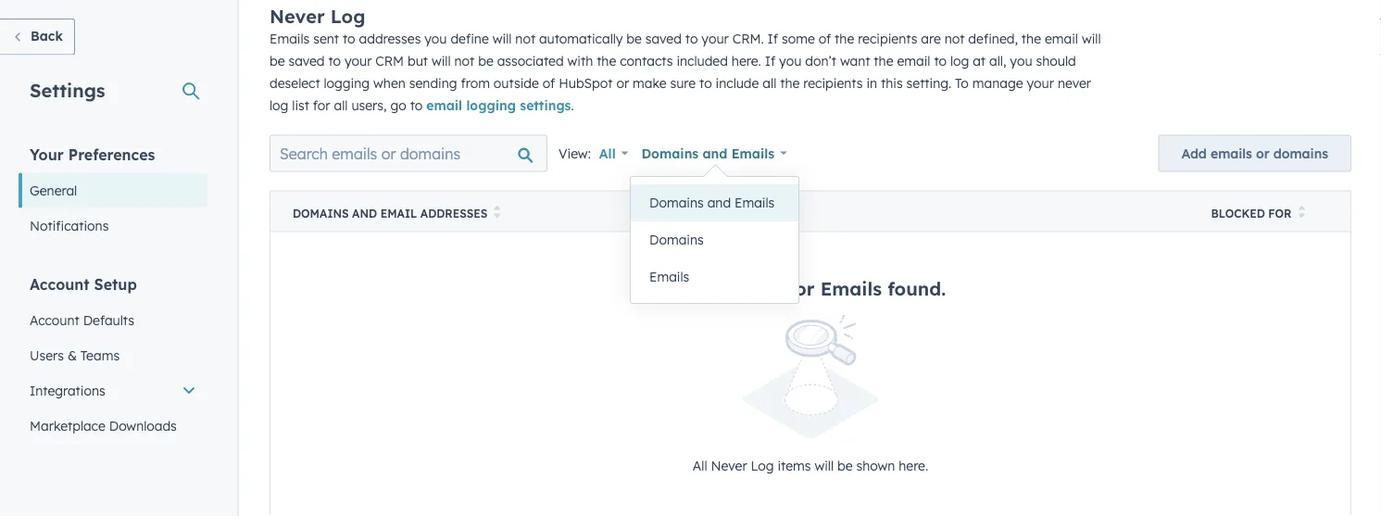 Task type: locate. For each thing, give the bounding box(es) containing it.
list
[[292, 97, 309, 113]]

0 horizontal spatial logging
[[324, 75, 370, 91]]

0 vertical spatial email
[[1045, 30, 1078, 47]]

saved
[[646, 30, 682, 47], [289, 53, 325, 69]]

0 vertical spatial all
[[599, 145, 616, 162]]

1 horizontal spatial never
[[711, 458, 747, 474]]

will right define
[[493, 30, 512, 47]]

1 horizontal spatial for
[[1269, 206, 1292, 220]]

1 vertical spatial of
[[543, 75, 555, 91]]

2 horizontal spatial email
[[1045, 30, 1078, 47]]

log up sent
[[331, 4, 365, 28]]

for right list
[[313, 97, 330, 113]]

this
[[881, 75, 903, 91]]

the
[[835, 30, 854, 47], [1022, 30, 1041, 47], [597, 53, 616, 69], [874, 53, 894, 69], [780, 75, 800, 91]]

0 horizontal spatial email
[[426, 97, 462, 113]]

press to sort. element right blocked for
[[1298, 206, 1305, 221]]

recipients down don't at the right
[[804, 75, 863, 91]]

to down sent
[[328, 53, 341, 69]]

never
[[270, 4, 325, 28], [711, 458, 747, 474]]

1 horizontal spatial press to sort. element
[[1298, 206, 1305, 221]]

want
[[840, 53, 870, 69]]

1 horizontal spatial your
[[702, 30, 729, 47]]

outside
[[494, 75, 539, 91]]

if right crm.
[[768, 30, 778, 47]]

email up should
[[1045, 30, 1078, 47]]

marketplace downloads link
[[19, 408, 208, 443]]

1 horizontal spatial you
[[779, 53, 802, 69]]

0 horizontal spatial of
[[543, 75, 555, 91]]

the up this
[[874, 53, 894, 69]]

you right all,
[[1010, 53, 1033, 69]]

0 vertical spatial or
[[617, 75, 629, 91]]

press to sort. element inside the domains and email addresses button
[[494, 206, 501, 221]]

email logging settings link
[[426, 97, 571, 113]]

be left shown
[[838, 458, 853, 474]]

domains up domains 'button'
[[650, 195, 704, 211]]

2 horizontal spatial or
[[1256, 145, 1270, 162]]

list box
[[631, 177, 799, 303]]

of up settings
[[543, 75, 555, 91]]

sent
[[313, 30, 339, 47]]

and
[[703, 145, 728, 162], [708, 195, 731, 211], [352, 206, 377, 220]]

domains and emails
[[642, 145, 775, 162], [650, 195, 775, 211]]

shown
[[857, 458, 895, 474]]

log left at
[[951, 53, 969, 69]]

or inside add emails or domains button
[[1256, 145, 1270, 162]]

0 vertical spatial your
[[702, 30, 729, 47]]

not down define
[[455, 53, 475, 69]]

and up domains and emails button
[[703, 145, 728, 162]]

you up but
[[425, 30, 447, 47]]

0 horizontal spatial log
[[270, 97, 288, 113]]

press to sort. image
[[494, 206, 501, 219]]

notifications
[[30, 217, 109, 233]]

0 vertical spatial of
[[819, 30, 831, 47]]

1 horizontal spatial not
[[515, 30, 536, 47]]

domains and emails up domains and emails button
[[642, 145, 775, 162]]

1 horizontal spatial here.
[[899, 458, 929, 474]]

2 vertical spatial or
[[795, 277, 815, 300]]

email up setting.
[[897, 53, 931, 69]]

saved up contacts
[[646, 30, 682, 47]]

you down some
[[779, 53, 802, 69]]

and up domains 'button'
[[708, 195, 731, 211]]

1 vertical spatial your
[[345, 53, 372, 69]]

emails down domains 'button'
[[650, 269, 690, 285]]

addresses
[[359, 30, 421, 47]]

and inside button
[[352, 206, 377, 220]]

0 horizontal spatial all
[[599, 145, 616, 162]]

1 horizontal spatial all
[[693, 458, 707, 474]]

1 account from the top
[[30, 275, 90, 293]]

1 vertical spatial or
[[1256, 145, 1270, 162]]

1 horizontal spatial saved
[[646, 30, 682, 47]]

0 horizontal spatial never
[[270, 4, 325, 28]]

defaults
[[83, 312, 134, 328]]

but
[[408, 53, 428, 69]]

press to sort. element for blocked for
[[1298, 206, 1305, 221]]

will right the items on the right bottom of the page
[[815, 458, 834, 474]]

in
[[867, 75, 878, 91]]

1 vertical spatial domains and emails
[[650, 195, 775, 211]]

1 vertical spatial logging
[[466, 97, 516, 113]]

to down the are
[[934, 53, 947, 69]]

email down 'sending' on the left top of the page
[[426, 97, 462, 113]]

account up "users"
[[30, 312, 79, 328]]

and inside button
[[708, 195, 731, 211]]

domains right all popup button
[[642, 145, 699, 162]]

log
[[951, 53, 969, 69], [270, 97, 288, 113]]

1 vertical spatial for
[[1269, 206, 1292, 220]]

and left email
[[352, 206, 377, 220]]

saved up deselect
[[289, 53, 325, 69]]

emails inside emails sent to addresses you define will not automatically be saved to your crm. if some of the recipients are not defined, the email will be saved to your crm but will not be associated with the contacts included here. if you don't want the email to log at all, you should deselect logging when sending from outside of hubspot or make sure to include all the recipients in this setting. to manage your never log list for all users, go to
[[270, 30, 310, 47]]

settings
[[30, 78, 105, 101]]

2 account from the top
[[30, 312, 79, 328]]

recipients
[[858, 30, 918, 47], [804, 75, 863, 91]]

if left don't at the right
[[765, 53, 776, 69]]

1 horizontal spatial logging
[[466, 97, 516, 113]]

email
[[1045, 30, 1078, 47], [897, 53, 931, 69], [426, 97, 462, 113]]

press to sort. element
[[494, 206, 501, 221], [1298, 206, 1305, 221]]

for
[[313, 97, 330, 113], [1269, 206, 1292, 220]]

users & teams
[[30, 347, 120, 363]]

0 vertical spatial logging
[[324, 75, 370, 91]]

all,
[[990, 53, 1007, 69]]

1 vertical spatial all
[[334, 97, 348, 113]]

all
[[599, 145, 616, 162], [693, 458, 707, 474]]

account up account defaults
[[30, 275, 90, 293]]

0 horizontal spatial for
[[313, 97, 330, 113]]

account
[[30, 275, 90, 293], [30, 312, 79, 328]]

domains left email
[[293, 206, 349, 220]]

2 horizontal spatial you
[[1010, 53, 1033, 69]]

account defaults link
[[19, 303, 208, 338]]

2 horizontal spatial your
[[1027, 75, 1054, 91]]

log left the items on the right bottom of the page
[[751, 458, 774, 474]]

0 vertical spatial recipients
[[858, 30, 918, 47]]

domains
[[642, 145, 699, 162], [650, 195, 704, 211], [293, 206, 349, 220], [650, 232, 704, 248], [708, 277, 789, 300]]

of up don't at the right
[[819, 30, 831, 47]]

never left the items on the right bottom of the page
[[711, 458, 747, 474]]

2 vertical spatial your
[[1027, 75, 1054, 91]]

your up included
[[702, 30, 729, 47]]

your
[[30, 145, 64, 164]]

1 horizontal spatial log
[[951, 53, 969, 69]]

1 horizontal spatial log
[[751, 458, 774, 474]]

2 press to sort. element from the left
[[1298, 206, 1305, 221]]

1 vertical spatial never
[[711, 458, 747, 474]]

all left users,
[[334, 97, 348, 113]]

all inside all popup button
[[599, 145, 616, 162]]

1 press to sort. element from the left
[[494, 206, 501, 221]]

domains and email addresses
[[293, 206, 488, 220]]

0 vertical spatial domains and emails
[[642, 145, 775, 162]]

from
[[461, 75, 490, 91]]

1 horizontal spatial or
[[795, 277, 815, 300]]

will up never
[[1082, 30, 1101, 47]]

some
[[782, 30, 815, 47]]

emails inside dropdown button
[[732, 145, 775, 162]]

0 horizontal spatial log
[[331, 4, 365, 28]]

1 vertical spatial email
[[897, 53, 931, 69]]

domains and emails inside button
[[650, 195, 775, 211]]

to up included
[[685, 30, 698, 47]]

users & teams link
[[19, 338, 208, 373]]

0 horizontal spatial press to sort. element
[[494, 206, 501, 221]]

1 vertical spatial account
[[30, 312, 79, 328]]

crm
[[376, 53, 404, 69]]

here.
[[732, 53, 761, 69], [899, 458, 929, 474]]

or
[[617, 75, 629, 91], [1256, 145, 1270, 162], [795, 277, 815, 300]]

and inside dropdown button
[[703, 145, 728, 162]]

you
[[425, 30, 447, 47], [779, 53, 802, 69], [1010, 53, 1033, 69]]

emails up the domains and email addresses button
[[732, 145, 775, 162]]

if
[[768, 30, 778, 47], [765, 53, 776, 69]]

back
[[31, 28, 63, 44]]

go
[[390, 97, 407, 113]]

associated
[[497, 53, 564, 69]]

the up should
[[1022, 30, 1041, 47]]

never up sent
[[270, 4, 325, 28]]

not right the are
[[945, 30, 965, 47]]

no domains or emails found.
[[675, 277, 946, 300]]

blocked
[[1211, 206, 1265, 220]]

never
[[1058, 75, 1092, 91]]

not
[[515, 30, 536, 47], [945, 30, 965, 47], [455, 53, 475, 69]]

1 vertical spatial all
[[693, 458, 707, 474]]

0 vertical spatial saved
[[646, 30, 682, 47]]

1 vertical spatial recipients
[[804, 75, 863, 91]]

list box containing domains and emails
[[631, 177, 799, 303]]

emails up domains 'button'
[[735, 195, 775, 211]]

setup
[[94, 275, 137, 293]]

with
[[568, 53, 593, 69]]

the up want
[[835, 30, 854, 47]]

or for add emails or domains
[[1256, 145, 1270, 162]]

emails
[[270, 30, 310, 47], [732, 145, 775, 162], [735, 195, 775, 211], [650, 269, 690, 285], [821, 277, 882, 300]]

0 horizontal spatial you
[[425, 30, 447, 47]]

here. right shown
[[899, 458, 929, 474]]

logging up users,
[[324, 75, 370, 91]]

press to sort. element inside blocked for "button"
[[1298, 206, 1305, 221]]

for inside "button"
[[1269, 206, 1292, 220]]

log left list
[[270, 97, 288, 113]]

recipients up want
[[858, 30, 918, 47]]

0 horizontal spatial your
[[345, 53, 372, 69]]

all for all
[[599, 145, 616, 162]]

press to sort. element right addresses
[[494, 206, 501, 221]]

domains and emails up domains 'button'
[[650, 195, 775, 211]]

here. down crm.
[[732, 53, 761, 69]]

to right go
[[410, 97, 423, 113]]

1 horizontal spatial all
[[763, 75, 777, 91]]

1 vertical spatial log
[[751, 458, 774, 474]]

0 horizontal spatial saved
[[289, 53, 325, 69]]

view:
[[559, 145, 591, 162]]

0 vertical spatial for
[[313, 97, 330, 113]]

crm.
[[733, 30, 764, 47]]

your down should
[[1027, 75, 1054, 91]]

logging down from
[[466, 97, 516, 113]]

1 vertical spatial log
[[270, 97, 288, 113]]

all right include
[[763, 75, 777, 91]]

your left crm on the left
[[345, 53, 372, 69]]

integrations button
[[19, 373, 208, 408]]

0 vertical spatial all
[[763, 75, 777, 91]]

will
[[493, 30, 512, 47], [1082, 30, 1101, 47], [432, 53, 451, 69], [815, 458, 834, 474]]

account for account defaults
[[30, 312, 79, 328]]

emails down never log
[[270, 30, 310, 47]]

and for domains and emails dropdown button
[[703, 145, 728, 162]]

0 horizontal spatial here.
[[732, 53, 761, 69]]

to
[[343, 30, 355, 47], [685, 30, 698, 47], [328, 53, 341, 69], [934, 53, 947, 69], [700, 75, 712, 91], [410, 97, 423, 113]]

0 vertical spatial account
[[30, 275, 90, 293]]

domains up no
[[650, 232, 704, 248]]

emails
[[1211, 145, 1253, 162]]

0 horizontal spatial or
[[617, 75, 629, 91]]

back link
[[0, 19, 75, 55]]

press to sort. element for domains and email addresses
[[494, 206, 501, 221]]

not up associated
[[515, 30, 536, 47]]

all
[[763, 75, 777, 91], [334, 97, 348, 113]]

emails sent to addresses you define will not automatically be saved to your crm. if some of the recipients are not defined, the email will be saved to your crm but will not be associated with the contacts included here. if you don't want the email to log at all, you should deselect logging when sending from outside of hubspot or make sure to include all the recipients in this setting. to manage your never log list for all users, go to
[[270, 30, 1101, 113]]

0 vertical spatial here.
[[732, 53, 761, 69]]

for left press to sort. image
[[1269, 206, 1292, 220]]

account setup element
[[19, 274, 208, 516]]



Task type: describe. For each thing, give the bounding box(es) containing it.
1 vertical spatial here.
[[899, 458, 929, 474]]

or for no domains or emails found.
[[795, 277, 815, 300]]

addresses
[[420, 206, 488, 220]]

add
[[1182, 145, 1207, 162]]

at
[[973, 53, 986, 69]]

or inside emails sent to addresses you define will not automatically be saved to your crm. if some of the recipients are not defined, the email will be saved to your crm but will not be associated with the contacts included here. if you don't want the email to log at all, you should deselect logging when sending from outside of hubspot or make sure to include all the recipients in this setting. to manage your never log list for all users, go to
[[617, 75, 629, 91]]

1 vertical spatial if
[[765, 53, 776, 69]]

domains inside dropdown button
[[642, 145, 699, 162]]

domains inside button
[[650, 195, 704, 211]]

make
[[633, 75, 667, 91]]

domains inside button
[[293, 206, 349, 220]]

never log
[[270, 4, 365, 28]]

account defaults
[[30, 312, 134, 328]]

account setup
[[30, 275, 137, 293]]

teams
[[80, 347, 120, 363]]

sure
[[670, 75, 696, 91]]

email logging settings .
[[426, 97, 574, 113]]

preferences
[[68, 145, 155, 164]]

account for account setup
[[30, 275, 90, 293]]

the down some
[[780, 75, 800, 91]]

0 horizontal spatial not
[[455, 53, 475, 69]]

integrations
[[30, 382, 105, 398]]

deselect
[[270, 75, 320, 91]]

domains down domains 'button'
[[708, 277, 789, 300]]

when
[[373, 75, 406, 91]]

email
[[380, 206, 417, 220]]

0 horizontal spatial all
[[334, 97, 348, 113]]

will right but
[[432, 53, 451, 69]]

to down included
[[700, 75, 712, 91]]

2 vertical spatial email
[[426, 97, 462, 113]]

should
[[1036, 53, 1076, 69]]

0 vertical spatial log
[[331, 4, 365, 28]]

emails button
[[631, 259, 799, 296]]

here. inside emails sent to addresses you define will not automatically be saved to your crm. if some of the recipients are not defined, the email will be saved to your crm but will not be associated with the contacts included here. if you don't want the email to log at all, you should deselect logging when sending from outside of hubspot or make sure to include all the recipients in this setting. to manage your never log list for all users, go to
[[732, 53, 761, 69]]

to right sent
[[343, 30, 355, 47]]

domains
[[1274, 145, 1329, 162]]

0 vertical spatial never
[[270, 4, 325, 28]]

users,
[[352, 97, 387, 113]]

define
[[451, 30, 489, 47]]

the right with
[[597, 53, 616, 69]]

general link
[[19, 173, 208, 208]]

no
[[675, 277, 702, 300]]

domains and emails button
[[631, 185, 799, 222]]

automatically
[[539, 30, 623, 47]]

domains and emails button
[[629, 135, 800, 172]]

your preferences
[[30, 145, 155, 164]]

included
[[677, 53, 728, 69]]

Search emails or domains search field
[[270, 135, 548, 172]]

1 horizontal spatial email
[[897, 53, 931, 69]]

general
[[30, 182, 77, 198]]

marketplace downloads
[[30, 417, 177, 434]]

all button
[[598, 135, 629, 172]]

&
[[68, 347, 77, 363]]

be up deselect
[[270, 53, 285, 69]]

domains and email addresses button
[[270, 191, 1189, 232]]

blocked for button
[[1189, 191, 1351, 232]]

0 vertical spatial if
[[768, 30, 778, 47]]

defined,
[[969, 30, 1018, 47]]

logging inside emails sent to addresses you define will not automatically be saved to your crm. if some of the recipients are not defined, the email will be saved to your crm but will not be associated with the contacts included here. if you don't want the email to log at all, you should deselect logging when sending from outside of hubspot or make sure to include all the recipients in this setting. to manage your never log list for all users, go to
[[324, 75, 370, 91]]

your preferences element
[[19, 144, 208, 243]]

1 horizontal spatial of
[[819, 30, 831, 47]]

users
[[30, 347, 64, 363]]

be up contacts
[[627, 30, 642, 47]]

blocked for
[[1211, 206, 1292, 220]]

add emails or domains button
[[1159, 135, 1352, 172]]

be up from
[[478, 53, 494, 69]]

press to sort. image
[[1298, 206, 1305, 219]]

settings
[[520, 97, 571, 113]]

downloads
[[109, 417, 177, 434]]

setting.
[[907, 75, 952, 91]]

and for the domains and email addresses button
[[352, 206, 377, 220]]

0 vertical spatial log
[[951, 53, 969, 69]]

hubspot
[[559, 75, 613, 91]]

add emails or domains
[[1182, 145, 1329, 162]]

contacts
[[620, 53, 673, 69]]

manage
[[973, 75, 1023, 91]]

emails left found.
[[821, 277, 882, 300]]

notifications link
[[19, 208, 208, 243]]

are
[[921, 30, 941, 47]]

for inside emails sent to addresses you define will not automatically be saved to your crm. if some of the recipients are not defined, the email will be saved to your crm but will not be associated with the contacts included here. if you don't want the email to log at all, you should deselect logging when sending from outside of hubspot or make sure to include all the recipients in this setting. to manage your never log list for all users, go to
[[313, 97, 330, 113]]

found.
[[888, 277, 946, 300]]

1 vertical spatial saved
[[289, 53, 325, 69]]

don't
[[805, 53, 837, 69]]

domains and emails inside dropdown button
[[642, 145, 775, 162]]

include
[[716, 75, 759, 91]]

domains button
[[631, 222, 799, 259]]

domains inside 'button'
[[650, 232, 704, 248]]

.
[[571, 97, 574, 113]]

marketplace
[[30, 417, 105, 434]]

all for all never log items will be shown here.
[[693, 458, 707, 474]]

2 horizontal spatial not
[[945, 30, 965, 47]]

to
[[955, 75, 969, 91]]

sending
[[409, 75, 457, 91]]

all never log items will be shown here.
[[693, 458, 929, 474]]

items
[[778, 458, 811, 474]]



Task type: vqa. For each thing, say whether or not it's contained in the screenshot.
All for All
yes



